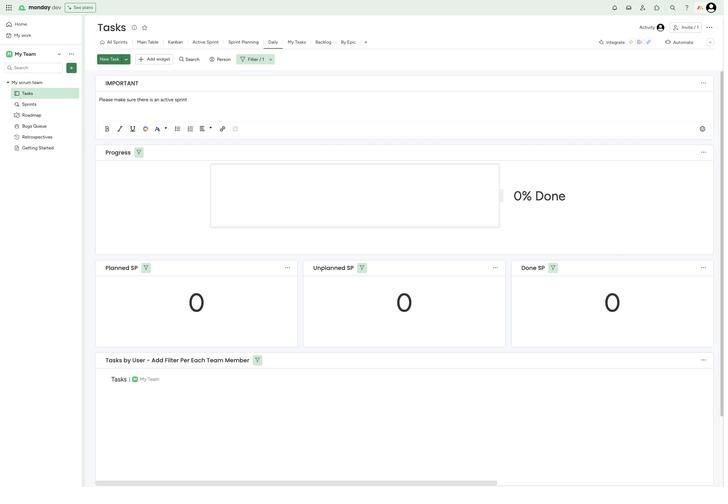 Task type: vqa. For each thing, say whether or not it's contained in the screenshot.
Get
no



Task type: locate. For each thing, give the bounding box(es) containing it.
per
[[180, 356, 190, 364]]

1 vertical spatial team
[[207, 356, 223, 364]]

tasks up all
[[97, 20, 126, 35]]

sprints up roadmap
[[22, 101, 36, 107]]

apps image
[[654, 4, 660, 11]]

v2 funnel image
[[137, 150, 141, 155], [144, 266, 148, 270], [360, 266, 364, 270], [551, 266, 555, 270], [255, 358, 260, 363]]

1 for filter / 1
[[262, 57, 264, 62]]

1 vertical spatial 1
[[262, 57, 264, 62]]

kanban button
[[163, 37, 188, 47]]

all sprints
[[107, 39, 127, 45]]

new task button
[[97, 54, 122, 65]]

0 vertical spatial sprints
[[113, 39, 127, 45]]

2 horizontal spatial sp
[[538, 264, 545, 272]]

dapulse drag handle 3 image
[[99, 266, 102, 270], [307, 266, 310, 270], [515, 266, 518, 270]]

1 vertical spatial /
[[259, 57, 261, 62]]

main content
[[85, 70, 724, 487]]

done
[[535, 188, 566, 203], [521, 264, 536, 272]]

dapulse drag handle 3 image left done sp
[[515, 266, 518, 270]]

unplanned sp
[[313, 264, 354, 272]]

1 horizontal spatial dapulse drag handle 3 image
[[307, 266, 310, 270]]

sp
[[131, 264, 138, 272], [347, 264, 354, 272], [538, 264, 545, 272]]

add right -
[[152, 356, 163, 364]]

0%
[[514, 188, 532, 203]]

0 horizontal spatial sprint
[[207, 39, 219, 45]]

0 horizontal spatial m
[[7, 51, 11, 57]]

1 0 from the left
[[188, 287, 205, 318]]

workspace options image
[[68, 51, 75, 57]]

0 horizontal spatial dapulse drag handle 3 image
[[99, 266, 102, 270]]

0 horizontal spatial sprints
[[22, 101, 36, 107]]

my for my work
[[14, 33, 20, 38]]

workspace image
[[6, 51, 13, 58], [132, 376, 138, 382]]

rdw-editor text field
[[99, 96, 710, 103]]

/ left arrow down icon
[[259, 57, 261, 62]]

add widget button
[[135, 54, 173, 64]]

tasks left backlog
[[295, 39, 306, 45]]

1 vertical spatial workspace image
[[132, 376, 138, 382]]

dapulse drag handle 3 image up please
[[99, 81, 102, 86]]

is
[[150, 97, 153, 102]]

planning
[[242, 39, 259, 45]]

tasks by user - add filter per each team member
[[106, 356, 249, 364]]

roadmap
[[22, 112, 41, 118]]

team inside the workspace selection element
[[23, 51, 36, 57]]

3 0 from the left
[[604, 287, 621, 318]]

by
[[341, 39, 346, 45]]

tasks | m my team
[[111, 375, 159, 383]]

m left the my team
[[7, 51, 11, 57]]

dapulse drag handle 3 image left "planned"
[[99, 266, 102, 270]]

0 horizontal spatial 1
[[262, 57, 264, 62]]

getting
[[22, 145, 38, 151]]

2 dapulse drag handle 3 image from the top
[[99, 358, 102, 363]]

retrospectives
[[22, 134, 52, 140]]

0 horizontal spatial options image
[[68, 65, 75, 71]]

daily button
[[264, 37, 283, 47]]

sp for unplanned sp
[[347, 264, 354, 272]]

sprint left planning
[[228, 39, 241, 45]]

filter down planning
[[248, 57, 258, 62]]

1 horizontal spatial sp
[[347, 264, 354, 272]]

link image
[[217, 124, 228, 134]]

2 vertical spatial team
[[148, 376, 159, 382]]

each
[[191, 356, 205, 364]]

angle down image
[[125, 57, 128, 62]]

1 horizontal spatial 0
[[396, 287, 413, 318]]

0 vertical spatial m
[[7, 51, 11, 57]]

dapulse drag handle 3 image for important
[[99, 81, 102, 86]]

1 horizontal spatial workspace image
[[132, 376, 138, 382]]

my left work
[[14, 33, 20, 38]]

dapulse drag handle 3 image for planned
[[99, 266, 102, 270]]

1 right invite at the right
[[697, 25, 699, 30]]

1 horizontal spatial more dots image
[[701, 266, 706, 270]]

my right daily
[[288, 39, 294, 45]]

my inside my work button
[[14, 33, 20, 38]]

inbox image
[[626, 4, 632, 11]]

2 horizontal spatial dapulse drag handle 3 image
[[515, 266, 518, 270]]

3 sp from the left
[[538, 264, 545, 272]]

my right |
[[140, 376, 146, 382]]

tasks
[[97, 20, 126, 35], [295, 39, 306, 45], [22, 91, 33, 96], [106, 356, 122, 364], [111, 375, 127, 383]]

0 vertical spatial 1
[[697, 25, 699, 30]]

1
[[697, 25, 699, 30], [262, 57, 264, 62]]

1 horizontal spatial /
[[694, 25, 696, 30]]

list box
[[0, 76, 82, 240]]

1 left arrow down icon
[[262, 57, 264, 62]]

workspace image right |
[[132, 376, 138, 382]]

my work button
[[4, 30, 69, 41]]

-
[[147, 356, 150, 364]]

my for my tasks
[[288, 39, 294, 45]]

workspace image left the my team
[[6, 51, 13, 58]]

dapulse drag handle 3 image left by
[[99, 358, 102, 363]]

please
[[99, 97, 113, 102]]

more dots image for tasks by user - add filter per each team member
[[701, 358, 706, 363]]

add left widget
[[147, 56, 155, 62]]

v2 funnel image for done sp
[[551, 266, 555, 270]]

notifications image
[[611, 4, 618, 11]]

sprint
[[207, 39, 219, 45], [228, 39, 241, 45]]

0 horizontal spatial more dots image
[[285, 266, 290, 270]]

all sprints button
[[97, 37, 132, 47]]

my
[[14, 33, 20, 38], [288, 39, 294, 45], [15, 51, 22, 57], [12, 80, 18, 85], [140, 376, 146, 382]]

tasks inside button
[[295, 39, 306, 45]]

0 for unplanned sp
[[396, 287, 413, 318]]

dapulse drag handle 3 image
[[99, 81, 102, 86], [99, 358, 102, 363]]

all
[[107, 39, 112, 45]]

active
[[193, 39, 205, 45]]

my inside the workspace selection element
[[15, 51, 22, 57]]

1 sp from the left
[[131, 264, 138, 272]]

2 dapulse drag handle 3 image from the left
[[307, 266, 310, 270]]

option
[[0, 77, 82, 78]]

/ for filter
[[259, 57, 261, 62]]

activity
[[639, 25, 655, 30]]

sprints right all
[[113, 39, 127, 45]]

0 vertical spatial workspace image
[[6, 51, 13, 58]]

my right caret down image
[[12, 80, 18, 85]]

maria williams image
[[706, 3, 716, 13]]

Search in workspace field
[[13, 64, 54, 72]]

dapulse drag handle 3 image left unplanned
[[307, 266, 310, 270]]

1 horizontal spatial filter
[[248, 57, 258, 62]]

filter left 'per'
[[165, 356, 179, 364]]

sprint right the active
[[207, 39, 219, 45]]

important
[[106, 79, 138, 87]]

bugs queue
[[22, 123, 47, 129]]

/ right invite at the right
[[694, 25, 696, 30]]

list box containing my scrum team
[[0, 76, 82, 240]]

epic
[[347, 39, 356, 45]]

1 horizontal spatial sprints
[[113, 39, 127, 45]]

0 horizontal spatial 0
[[188, 287, 205, 318]]

1 horizontal spatial 1
[[697, 25, 699, 30]]

0 vertical spatial add
[[147, 56, 155, 62]]

public board image
[[14, 145, 20, 151]]

tasks left by
[[106, 356, 122, 364]]

add inside popup button
[[147, 56, 155, 62]]

2 more dots image from the left
[[701, 266, 706, 270]]

1 more dots image from the left
[[285, 266, 290, 270]]

3 dapulse drag handle 3 image from the left
[[515, 266, 518, 270]]

my inside 'my tasks' button
[[288, 39, 294, 45]]

integrate
[[606, 40, 625, 45]]

1 horizontal spatial team
[[148, 376, 159, 382]]

2 sp from the left
[[347, 264, 354, 272]]

team
[[32, 80, 43, 85]]

my for my team
[[15, 51, 22, 57]]

active sprint button
[[188, 37, 224, 47]]

|
[[129, 376, 130, 382]]

0 for planned sp
[[188, 287, 205, 318]]

0 horizontal spatial workspace image
[[6, 51, 13, 58]]

0 horizontal spatial sp
[[131, 264, 138, 272]]

1 inside button
[[697, 25, 699, 30]]

team up "search in workspace" field
[[23, 51, 36, 57]]

done sp
[[521, 264, 545, 272]]

filter / 1
[[248, 57, 264, 62]]

0 horizontal spatial team
[[23, 51, 36, 57]]

planned
[[106, 264, 129, 272]]

main
[[137, 39, 147, 45]]

v2 funnel image right member
[[255, 358, 260, 363]]

0% done
[[514, 188, 566, 203]]

user
[[132, 356, 145, 364]]

my tasks button
[[283, 37, 311, 47]]

planned sp
[[106, 264, 138, 272]]

0 vertical spatial team
[[23, 51, 36, 57]]

1 vertical spatial m
[[133, 377, 137, 381]]

my tasks
[[288, 39, 306, 45]]

more dots image for progress
[[701, 150, 706, 155]]

/
[[694, 25, 696, 30], [259, 57, 261, 62]]

backlog
[[315, 39, 331, 45]]

1 dapulse drag handle 3 image from the top
[[99, 81, 102, 86]]

1 vertical spatial filter
[[165, 356, 179, 364]]

Tasks field
[[96, 20, 128, 35]]

0 vertical spatial dapulse drag handle 3 image
[[99, 81, 102, 86]]

2 horizontal spatial 0
[[604, 287, 621, 318]]

1 horizontal spatial options image
[[705, 23, 713, 31]]

dapulse integrations image
[[599, 40, 604, 45]]

sprint planning
[[228, 39, 259, 45]]

options image up collapse board header icon
[[705, 23, 713, 31]]

bugs
[[22, 123, 32, 129]]

2 horizontal spatial team
[[207, 356, 223, 364]]

2 sprint from the left
[[228, 39, 241, 45]]

sprints
[[113, 39, 127, 45], [22, 101, 36, 107]]

dapulse drag handle 3 image for tasks by user - add filter per each team member
[[99, 358, 102, 363]]

v2 funnel image right 'progress'
[[137, 150, 141, 155]]

invite
[[682, 25, 693, 30]]

widget
[[156, 56, 170, 62]]

add view image
[[365, 40, 367, 45]]

m
[[7, 51, 11, 57], [133, 377, 137, 381]]

my down my work
[[15, 51, 22, 57]]

v2 funnel image right unplanned sp
[[360, 266, 364, 270]]

see
[[74, 5, 81, 10]]

more dots image
[[285, 266, 290, 270], [701, 266, 706, 270]]

rdw-list-control element
[[171, 124, 197, 134]]

add widget
[[147, 56, 170, 62]]

1 horizontal spatial m
[[133, 377, 137, 381]]

activity button
[[637, 22, 667, 33]]

1 vertical spatial dapulse drag handle 3 image
[[99, 358, 102, 363]]

1 vertical spatial sprints
[[22, 101, 36, 107]]

2 0 from the left
[[396, 287, 413, 318]]

work
[[21, 33, 31, 38]]

1 dapulse drag handle 3 image from the left
[[99, 266, 102, 270]]

1 horizontal spatial sprint
[[228, 39, 241, 45]]

team right each
[[207, 356, 223, 364]]

team down -
[[148, 376, 159, 382]]

main content containing 0
[[85, 70, 724, 487]]

m right |
[[133, 377, 137, 381]]

v2 funnel image right done sp
[[551, 266, 555, 270]]

Search field
[[184, 55, 203, 64]]

options image down the 'workspace options' image
[[68, 65, 75, 71]]

my scrum team
[[12, 80, 43, 85]]

team
[[23, 51, 36, 57], [207, 356, 223, 364], [148, 376, 159, 382]]

1 for invite / 1
[[697, 25, 699, 30]]

/ for invite
[[694, 25, 696, 30]]

filter
[[248, 57, 258, 62], [165, 356, 179, 364]]

help image
[[684, 4, 690, 11]]

/ inside button
[[694, 25, 696, 30]]

0 horizontal spatial /
[[259, 57, 261, 62]]

add
[[147, 56, 155, 62], [152, 356, 163, 364]]

0 horizontal spatial filter
[[165, 356, 179, 364]]

more dots image
[[701, 81, 706, 86], [701, 150, 706, 155], [493, 266, 498, 270], [701, 358, 706, 363]]

0 vertical spatial /
[[694, 25, 696, 30]]

0
[[188, 287, 205, 318], [396, 287, 413, 318], [604, 287, 621, 318]]

options image
[[705, 23, 713, 31], [68, 65, 75, 71]]

v2 funnel image right planned sp
[[144, 266, 148, 270]]



Task type: describe. For each thing, give the bounding box(es) containing it.
active sprint
[[193, 39, 219, 45]]

there
[[137, 97, 148, 102]]

dev
[[52, 4, 61, 11]]

tasks right public board image
[[22, 91, 33, 96]]

rdw-toolbar element
[[99, 121, 711, 136]]

v2 funnel image for tasks by user - add filter per each team member
[[255, 358, 260, 363]]

font size image
[[164, 127, 167, 129]]

m inside tasks | m my team
[[133, 377, 137, 381]]

select product image
[[6, 4, 12, 11]]

task
[[110, 57, 119, 62]]

person button
[[207, 54, 235, 65]]

collapse board header image
[[708, 40, 713, 45]]

filter inside main content
[[165, 356, 179, 364]]

make
[[114, 97, 126, 102]]

by epic
[[341, 39, 356, 45]]

automate
[[673, 40, 693, 45]]

text align image
[[209, 127, 212, 129]]

new task
[[100, 57, 119, 62]]

my for my scrum team
[[12, 80, 18, 85]]

m inside the workspace selection element
[[7, 51, 11, 57]]

queue
[[33, 123, 47, 129]]

invite members image
[[640, 4, 646, 11]]

getting started
[[22, 145, 54, 151]]

sprint
[[175, 97, 187, 102]]

sure
[[127, 97, 136, 102]]

unordered image
[[173, 124, 183, 134]]

main table
[[137, 39, 158, 45]]

home
[[15, 21, 27, 27]]

1 vertical spatial add
[[152, 356, 163, 364]]

scrum
[[19, 80, 31, 85]]

1 vertical spatial options image
[[68, 65, 75, 71]]

underline image
[[128, 124, 138, 134]]

please make sure there is an active sprint
[[99, 97, 187, 102]]

dapulse drag handle 3 image for unplanned
[[307, 266, 310, 270]]

team inside tasks | m my team
[[148, 376, 159, 382]]

home button
[[4, 19, 69, 30]]

active
[[160, 97, 174, 102]]

more dots image for unplanned sp
[[493, 266, 498, 270]]

sp for planned sp
[[131, 264, 138, 272]]

rdw-inline-control element
[[101, 124, 139, 134]]

new
[[100, 57, 109, 62]]

plans
[[82, 5, 93, 10]]

0 for done sp
[[604, 287, 621, 318]]

see plans
[[74, 5, 93, 10]]

person
[[217, 57, 231, 62]]

dapulse drag handle 3 image for done
[[515, 266, 518, 270]]

by
[[124, 356, 131, 364]]

unplanned
[[313, 264, 345, 272]]

italic image
[[115, 124, 125, 134]]

daily
[[268, 39, 278, 45]]

invite / 1
[[682, 25, 699, 30]]

public board image
[[14, 90, 20, 96]]

see plans button
[[65, 3, 96, 13]]

an
[[154, 97, 159, 102]]

kanban
[[168, 39, 183, 45]]

member
[[225, 356, 249, 364]]

v2 funnel image for planned sp
[[144, 266, 148, 270]]

table
[[148, 39, 158, 45]]

more dots image for planned sp
[[285, 266, 290, 270]]

1 sprint from the left
[[207, 39, 219, 45]]

search everything image
[[670, 4, 676, 11]]

0 vertical spatial options image
[[705, 23, 713, 31]]

more dots image for done sp
[[701, 266, 706, 270]]

monday dev
[[29, 4, 61, 11]]

ordered image
[[185, 124, 196, 134]]

monday
[[29, 4, 51, 11]]

bold image
[[102, 124, 112, 134]]

show board description image
[[131, 24, 138, 31]]

rdw-wrapper element
[[99, 94, 711, 136]]

invite / 1 button
[[670, 22, 702, 33]]

backlog button
[[311, 37, 336, 47]]

progress
[[106, 148, 131, 156]]

v2 search image
[[179, 56, 184, 63]]

workspace selection element
[[6, 50, 37, 58]]

started
[[39, 145, 54, 151]]

autopilot image
[[665, 38, 671, 46]]

0 vertical spatial done
[[535, 188, 566, 203]]

my team
[[15, 51, 36, 57]]

sprints inside all sprints button
[[113, 39, 127, 45]]

1 vertical spatial done
[[521, 264, 536, 272]]

tasks left |
[[111, 375, 127, 383]]

my work
[[14, 33, 31, 38]]

unlink image
[[230, 124, 240, 134]]

v2 funnel image for unplanned sp
[[360, 266, 364, 270]]

main table button
[[132, 37, 163, 47]]

v2 funnel image for progress
[[137, 150, 141, 155]]

sp for done sp
[[538, 264, 545, 272]]

by epic button
[[336, 37, 361, 47]]

sprint planning button
[[224, 37, 264, 47]]

arrow down image
[[267, 56, 275, 63]]

rdw-link-control element
[[216, 124, 242, 134]]

0 vertical spatial filter
[[248, 57, 258, 62]]

add to favorites image
[[141, 24, 148, 31]]

my inside tasks | m my team
[[140, 376, 146, 382]]

caret down image
[[7, 80, 9, 85]]



